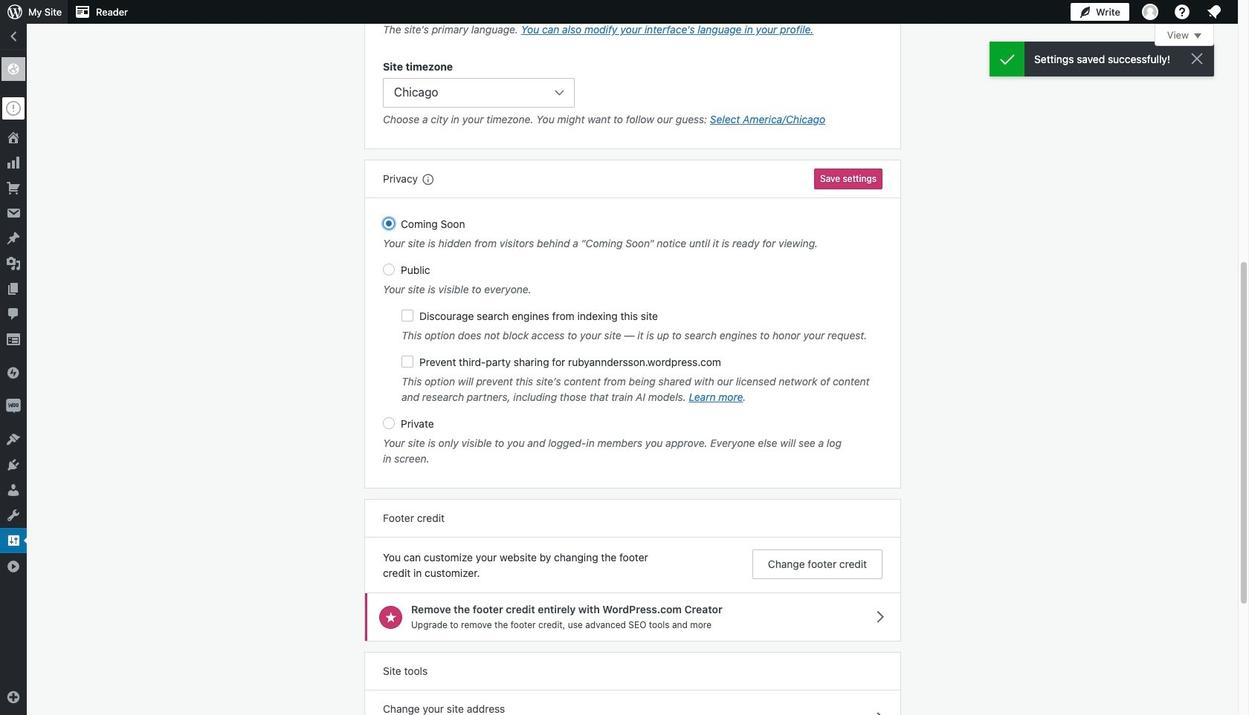 Task type: describe. For each thing, give the bounding box(es) containing it.
none checkbox inside group
[[401, 356, 413, 368]]

dismiss image
[[1188, 50, 1206, 68]]

manage your notifications image
[[1205, 3, 1223, 21]]

help image
[[1173, 3, 1191, 21]]

closed image
[[1194, 33, 1201, 39]]



Task type: locate. For each thing, give the bounding box(es) containing it.
group
[[383, 0, 883, 41], [383, 59, 883, 131], [383, 217, 883, 471]]

0 vertical spatial img image
[[6, 366, 21, 381]]

3 group from the top
[[383, 217, 883, 471]]

my profile image
[[1142, 4, 1158, 20]]

None checkbox
[[401, 310, 413, 322]]

None radio
[[383, 218, 395, 230], [383, 264, 395, 276], [383, 418, 395, 430], [383, 218, 395, 230], [383, 264, 395, 276], [383, 418, 395, 430]]

1 group from the top
[[383, 0, 883, 41]]

2 group from the top
[[383, 59, 883, 131]]

2 img image from the top
[[6, 399, 21, 414]]

0 vertical spatial group
[[383, 0, 883, 41]]

1 img image from the top
[[6, 366, 21, 381]]

2 vertical spatial group
[[383, 217, 883, 471]]

img image
[[6, 366, 21, 381], [6, 399, 21, 414]]

1 vertical spatial group
[[383, 59, 883, 131]]

notice status
[[990, 42, 1214, 77]]

more information image
[[421, 173, 434, 186]]

1 vertical spatial img image
[[6, 399, 21, 414]]

None checkbox
[[401, 356, 413, 368]]



Task type: vqa. For each thing, say whether or not it's contained in the screenshot.
menu
no



